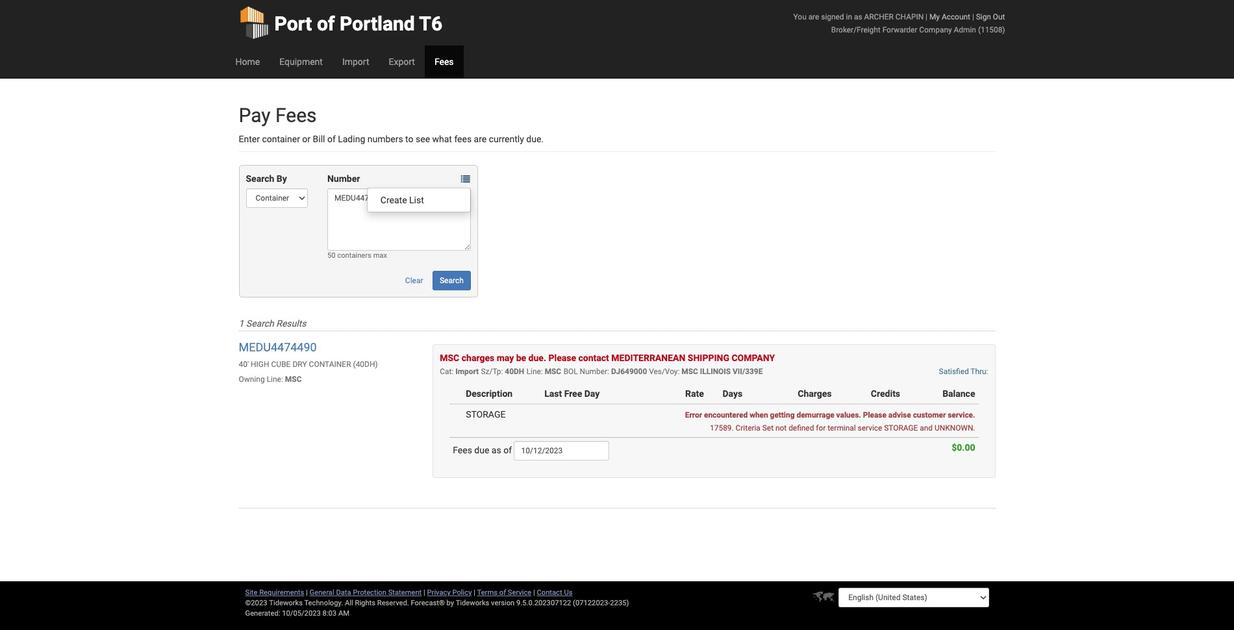 Task type: describe. For each thing, give the bounding box(es) containing it.
medu4474490 40' high cube dry container (40dh) owning line: msc
[[239, 340, 378, 384]]

medu4474490 link
[[239, 340, 317, 354]]

create list link
[[368, 192, 470, 209]]

show list image
[[461, 175, 470, 184]]

be
[[516, 353, 526, 363]]

numbers
[[367, 134, 403, 144]]

create list
[[381, 195, 424, 205]]

50
[[327, 251, 336, 260]]

of right due
[[504, 445, 512, 455]]

tideworks
[[456, 599, 489, 607]]

by
[[277, 173, 287, 184]]

search for search
[[440, 276, 464, 285]]

t6
[[419, 12, 442, 35]]

equipment button
[[270, 45, 333, 78]]

0 vertical spatial storage
[[466, 409, 506, 420]]

day
[[584, 388, 600, 399]]

| left general in the bottom of the page
[[306, 589, 308, 597]]

contact
[[578, 353, 609, 363]]

satisfied thru:
[[939, 367, 988, 376]]

dry
[[293, 360, 307, 369]]

service
[[508, 589, 532, 597]]

lading
[[338, 134, 365, 144]]

export button
[[379, 45, 425, 78]]

advise
[[889, 411, 911, 420]]

rate
[[685, 388, 704, 399]]

service.
[[948, 411, 975, 420]]

data
[[336, 589, 351, 597]]

illinois
[[700, 367, 731, 376]]

number
[[327, 173, 360, 184]]

and
[[920, 424, 933, 433]]

search by
[[246, 173, 287, 184]]

import inside popup button
[[342, 57, 369, 67]]

of right port
[[317, 12, 335, 35]]

contact
[[537, 589, 562, 597]]

error encountered when getting demurrage values. please advise customer service. 17589. criteria set not defined for terminal service storage and unknown.
[[685, 411, 975, 433]]

msc up cat:
[[440, 353, 459, 363]]

| up 9.5.0.202307122
[[533, 589, 535, 597]]

site
[[245, 589, 258, 597]]

1 vertical spatial fees
[[275, 104, 317, 127]]

policy
[[452, 589, 472, 597]]

charges
[[798, 388, 832, 399]]

cat:
[[440, 367, 454, 376]]

sign out link
[[976, 12, 1005, 21]]

0 vertical spatial due.
[[526, 134, 544, 144]]

chapin
[[896, 12, 924, 21]]

encountered
[[704, 411, 748, 420]]

1 vertical spatial due.
[[528, 353, 546, 363]]

| up tideworks
[[474, 589, 475, 597]]

9.5.0.202307122
[[516, 599, 571, 607]]

credits
[[871, 388, 900, 399]]

set
[[762, 424, 774, 433]]

(11508)
[[978, 25, 1005, 34]]

may
[[497, 353, 514, 363]]

enter container or bill of lading numbers to see what fees are currently due.
[[239, 134, 544, 144]]

bill
[[313, 134, 325, 144]]

bol
[[564, 367, 578, 376]]

container
[[262, 134, 300, 144]]

by
[[447, 599, 454, 607]]

| up forecast®
[[424, 589, 425, 597]]

| left the my
[[926, 12, 928, 21]]

my
[[929, 12, 940, 21]]

1 vertical spatial import
[[455, 367, 479, 376]]

see
[[416, 134, 430, 144]]

enter
[[239, 134, 260, 144]]

0 horizontal spatial please
[[549, 353, 576, 363]]

shipping
[[688, 353, 729, 363]]

when
[[750, 411, 768, 420]]

all
[[345, 599, 353, 607]]

clear button
[[398, 271, 430, 290]]

satisfied
[[939, 367, 969, 376]]

sz/tp:
[[481, 367, 503, 376]]

dj649000
[[611, 367, 647, 376]]

0 horizontal spatial are
[[474, 134, 487, 144]]

us
[[564, 589, 573, 597]]

protection
[[353, 589, 386, 597]]

port of portland t6
[[274, 12, 442, 35]]

list
[[409, 195, 424, 205]]

for
[[816, 424, 826, 433]]

free
[[564, 388, 582, 399]]

currently
[[489, 134, 524, 144]]

my account link
[[929, 12, 970, 21]]

17589.
[[710, 424, 734, 433]]

container
[[309, 360, 351, 369]]

port
[[274, 12, 312, 35]]

last free day
[[544, 388, 600, 399]]

or
[[302, 134, 311, 144]]

mediterranean
[[611, 353, 686, 363]]

import button
[[333, 45, 379, 78]]

1 vertical spatial as
[[492, 445, 501, 455]]



Task type: vqa. For each thing, say whether or not it's contained in the screenshot.
'Number:'
yes



Task type: locate. For each thing, give the bounding box(es) containing it.
sign
[[976, 12, 991, 21]]

medu4474490
[[239, 340, 317, 354]]

containers
[[337, 251, 371, 260]]

2 vertical spatial search
[[246, 318, 274, 329]]

balance
[[943, 388, 975, 399]]

0 horizontal spatial import
[[342, 57, 369, 67]]

search
[[246, 173, 274, 184], [440, 276, 464, 285], [246, 318, 274, 329]]

|
[[926, 12, 928, 21], [972, 12, 974, 21], [306, 589, 308, 597], [424, 589, 425, 597], [474, 589, 475, 597], [533, 589, 535, 597]]

0 horizontal spatial as
[[492, 445, 501, 455]]

max
[[373, 251, 387, 260]]

msc down dry
[[285, 375, 302, 384]]

of inside site requirements | general data protection statement | privacy policy | terms of service | contact us ©2023 tideworks technology. all rights reserved. forecast® by tideworks version 9.5.0.202307122 (07122023-2235) generated: 10/05/2023 8:03 am
[[499, 589, 506, 597]]

forwarder
[[883, 25, 917, 34]]

fees for fees
[[434, 57, 454, 67]]

1 vertical spatial search
[[440, 276, 464, 285]]

fees inside 'dropdown button'
[[434, 57, 454, 67]]

1 vertical spatial please
[[863, 411, 887, 420]]

msc inside 'medu4474490 40' high cube dry container (40dh) owning line: msc'
[[285, 375, 302, 384]]

line: inside 'medu4474490 40' high cube dry container (40dh) owning line: msc'
[[267, 375, 283, 384]]

2235)
[[610, 599, 629, 607]]

Number text field
[[327, 188, 471, 251]]

please up bol
[[549, 353, 576, 363]]

are inside 'you are signed in as archer chapin | my account | sign out broker/freight forwarder company admin (11508)'
[[808, 12, 819, 21]]

fees
[[454, 134, 472, 144]]

due. right the currently on the left top of the page
[[526, 134, 544, 144]]

site requirements link
[[245, 589, 304, 597]]

msc left bol
[[545, 367, 561, 376]]

last
[[544, 388, 562, 399]]

site requirements | general data protection statement | privacy policy | terms of service | contact us ©2023 tideworks technology. all rights reserved. forecast® by tideworks version 9.5.0.202307122 (07122023-2235) generated: 10/05/2023 8:03 am
[[245, 589, 629, 618]]

line: down cube
[[267, 375, 283, 384]]

line: right the 40dh
[[527, 367, 543, 376]]

error
[[685, 411, 702, 420]]

due
[[474, 445, 489, 455]]

None text field
[[514, 441, 610, 461]]

broker/freight
[[831, 25, 881, 34]]

company
[[919, 25, 952, 34]]

8:03
[[323, 609, 337, 618]]

am
[[338, 609, 349, 618]]

fees button
[[425, 45, 463, 78]]

of right bill
[[327, 134, 336, 144]]

due.
[[526, 134, 544, 144], [528, 353, 546, 363]]

general
[[310, 589, 334, 597]]

0 vertical spatial fees
[[434, 57, 454, 67]]

50 containers max
[[327, 251, 387, 260]]

contact us link
[[537, 589, 573, 597]]

version
[[491, 599, 515, 607]]

search right clear
[[440, 276, 464, 285]]

not
[[776, 424, 787, 433]]

technology.
[[304, 599, 343, 607]]

1 horizontal spatial storage
[[884, 424, 918, 433]]

as
[[854, 12, 862, 21], [492, 445, 501, 455]]

1 horizontal spatial line:
[[527, 367, 543, 376]]

as right in
[[854, 12, 862, 21]]

demurrage
[[797, 411, 834, 420]]

search left by
[[246, 173, 274, 184]]

fees left due
[[453, 445, 472, 455]]

(40dh)
[[353, 360, 378, 369]]

statement
[[388, 589, 422, 597]]

2 vertical spatial fees
[[453, 445, 472, 455]]

cat: import sz/tp: 40dh line: msc bol number: dj649000 ves/voy: msc illinois vii/339e
[[440, 367, 763, 376]]

clear
[[405, 276, 423, 285]]

days
[[723, 388, 743, 399]]

storage down description
[[466, 409, 506, 420]]

10/05/2023
[[282, 609, 321, 618]]

terms
[[477, 589, 498, 597]]

import down charges
[[455, 367, 479, 376]]

are right you
[[808, 12, 819, 21]]

you are signed in as archer chapin | my account | sign out broker/freight forwarder company admin (11508)
[[794, 12, 1005, 34]]

1 vertical spatial are
[[474, 134, 487, 144]]

are right fees
[[474, 134, 487, 144]]

search inside button
[[440, 276, 464, 285]]

terminal
[[828, 424, 856, 433]]

1 vertical spatial storage
[[884, 424, 918, 433]]

storage
[[466, 409, 506, 420], [884, 424, 918, 433]]

0 vertical spatial search
[[246, 173, 274, 184]]

defined
[[789, 424, 814, 433]]

1 horizontal spatial are
[[808, 12, 819, 21]]

results
[[276, 318, 306, 329]]

0 vertical spatial as
[[854, 12, 862, 21]]

1 search results
[[239, 318, 306, 329]]

signed
[[821, 12, 844, 21]]

0 vertical spatial are
[[808, 12, 819, 21]]

1 horizontal spatial import
[[455, 367, 479, 376]]

import
[[342, 57, 369, 67], [455, 367, 479, 376]]

unknown.
[[935, 424, 975, 433]]

portland
[[340, 12, 415, 35]]

of up version
[[499, 589, 506, 597]]

please up service
[[863, 411, 887, 420]]

1 horizontal spatial as
[[854, 12, 862, 21]]

vii/339e
[[733, 367, 763, 376]]

(07122023-
[[573, 599, 610, 607]]

ves/voy:
[[649, 367, 680, 376]]

as inside 'you are signed in as archer chapin | my account | sign out broker/freight forwarder company admin (11508)'
[[854, 12, 862, 21]]

due. right be at the bottom left
[[528, 353, 546, 363]]

generated:
[[245, 609, 280, 618]]

values.
[[836, 411, 861, 420]]

home
[[235, 57, 260, 67]]

are
[[808, 12, 819, 21], [474, 134, 487, 144]]

1 horizontal spatial please
[[863, 411, 887, 420]]

what
[[432, 134, 452, 144]]

general data protection statement link
[[310, 589, 422, 597]]

| left 'sign' on the right of page
[[972, 12, 974, 21]]

please inside error encountered when getting demurrage values. please advise customer service. 17589. criteria set not defined for terminal service storage and unknown.
[[863, 411, 887, 420]]

msc charges                                                                                 may be due. please contact mediterranean shipping company
[[440, 353, 775, 363]]

create
[[381, 195, 407, 205]]

home button
[[226, 45, 270, 78]]

owning
[[239, 375, 265, 384]]

0 horizontal spatial storage
[[466, 409, 506, 420]]

pay
[[239, 104, 271, 127]]

storage down advise
[[884, 424, 918, 433]]

search right 1
[[246, 318, 274, 329]]

0 horizontal spatial line:
[[267, 375, 283, 384]]

customer
[[913, 411, 946, 420]]

fees down t6
[[434, 57, 454, 67]]

fees due as of
[[453, 445, 514, 455]]

storage inside error encountered when getting demurrage values. please advise customer service. 17589. criteria set not defined for terminal service storage and unknown.
[[884, 424, 918, 433]]

high
[[251, 360, 269, 369]]

$0.00
[[952, 442, 975, 453]]

0 vertical spatial import
[[342, 57, 369, 67]]

pay fees
[[239, 104, 317, 127]]

fees for fees due as of
[[453, 445, 472, 455]]

fees up or
[[275, 104, 317, 127]]

number:
[[580, 367, 609, 376]]

as right due
[[492, 445, 501, 455]]

import down port of portland t6 on the top left of the page
[[342, 57, 369, 67]]

please
[[549, 353, 576, 363], [863, 411, 887, 420]]

line:
[[527, 367, 543, 376], [267, 375, 283, 384]]

port of portland t6 link
[[239, 0, 442, 45]]

privacy policy link
[[427, 589, 472, 597]]

©2023 tideworks
[[245, 599, 303, 607]]

you
[[794, 12, 807, 21]]

reserved.
[[377, 599, 409, 607]]

criteria
[[736, 424, 761, 433]]

search for search by
[[246, 173, 274, 184]]

0 vertical spatial please
[[549, 353, 576, 363]]

msc up rate
[[682, 367, 698, 376]]



